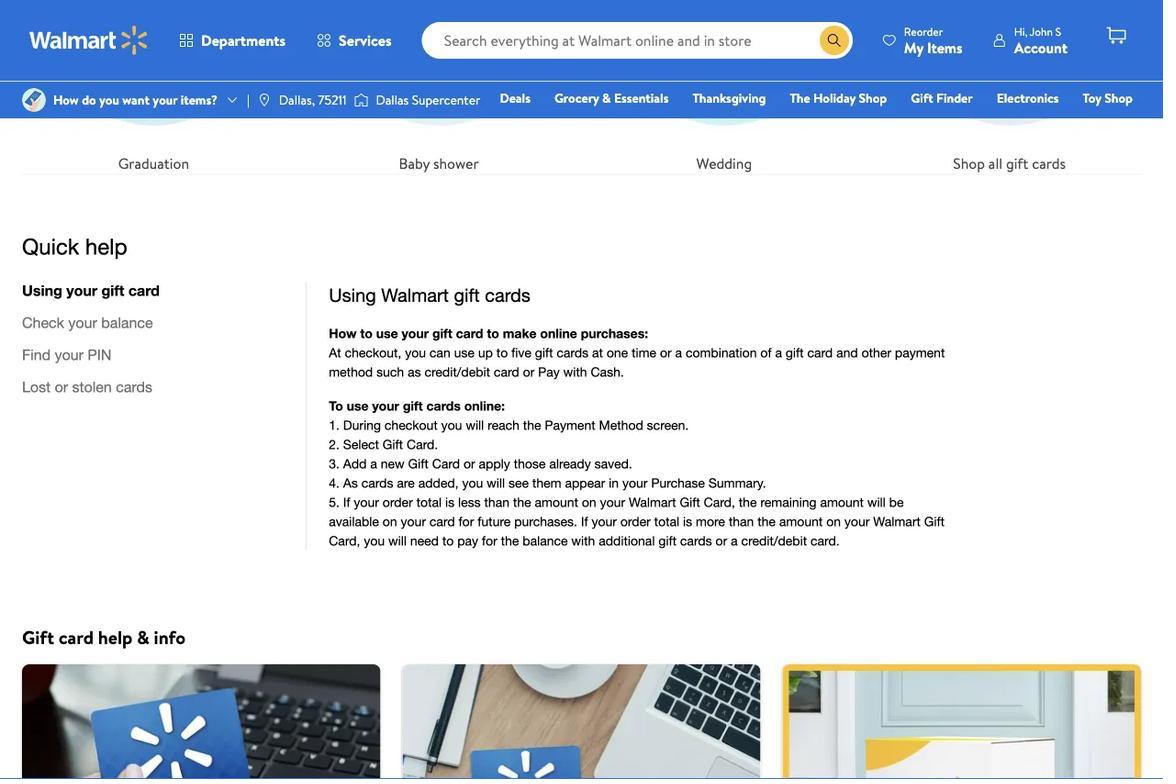 Task type: locate. For each thing, give the bounding box(es) containing it.
how do you want your items?
[[53, 91, 218, 109]]

supercenter
[[412, 91, 481, 109]]

account
[[1015, 37, 1068, 57]]

shop all gift cards
[[954, 153, 1066, 173]]

reorder
[[905, 23, 944, 39]]

gift left finder
[[911, 89, 934, 107]]

dallas
[[376, 91, 409, 109]]

&
[[603, 89, 611, 107], [137, 624, 150, 650]]

home
[[798, 115, 832, 133]]

0 vertical spatial list
[[11, 0, 1153, 174]]

list
[[11, 0, 1153, 174], [11, 665, 1153, 780]]

all
[[989, 153, 1003, 173]]

hi,
[[1015, 23, 1028, 39]]

0 horizontal spatial gift
[[22, 624, 54, 650]]

the holiday shop link
[[782, 88, 896, 108]]

 image for dallas, 75211
[[257, 93, 272, 107]]

1 horizontal spatial &
[[603, 89, 611, 107]]

1 vertical spatial list
[[11, 665, 1153, 780]]

0 vertical spatial &
[[603, 89, 611, 107]]

cards
[[1033, 153, 1066, 173]]

gift
[[1007, 153, 1029, 173]]

 image
[[22, 88, 46, 112], [257, 93, 272, 107]]

do
[[82, 91, 96, 109]]

services button
[[301, 18, 407, 62]]

one
[[993, 115, 1020, 133]]

one debit link
[[984, 114, 1063, 134]]

 image left how
[[22, 88, 46, 112]]

gift
[[911, 89, 934, 107], [22, 624, 54, 650]]

dallas, 75211
[[279, 91, 347, 109]]

departments
[[201, 30, 286, 51]]

baby shower
[[399, 153, 479, 173]]

1 list item from the left
[[11, 665, 392, 780]]

0 vertical spatial gift
[[911, 89, 934, 107]]

grocery & essentials
[[555, 89, 669, 107]]

search icon image
[[827, 33, 842, 48]]

shop
[[859, 89, 888, 107], [1105, 89, 1133, 107], [954, 153, 986, 173]]

electronics link
[[989, 88, 1068, 108]]

1 horizontal spatial shop
[[954, 153, 986, 173]]

dallas supercenter
[[376, 91, 481, 109]]

walmart+
[[1079, 115, 1133, 133]]

& left info
[[137, 624, 150, 650]]

gift for gift card help & info
[[22, 624, 54, 650]]

fashion
[[855, 115, 898, 133]]

0 horizontal spatial &
[[137, 624, 150, 650]]

your
[[153, 91, 178, 109]]

shop left all
[[954, 153, 986, 173]]

home link
[[790, 114, 840, 134]]

1 vertical spatial gift
[[22, 624, 54, 650]]

one debit
[[993, 115, 1055, 133]]

Walmart Site-Wide search field
[[422, 22, 853, 59]]

1 horizontal spatial gift
[[911, 89, 934, 107]]

toy shop home
[[798, 89, 1133, 133]]

items?
[[181, 91, 218, 109]]

shop all gift cards link
[[878, 0, 1142, 174]]

reorder my items
[[905, 23, 963, 57]]

cart contains 0 items total amount $0.00 image
[[1106, 25, 1128, 47]]

hi, john s account
[[1015, 23, 1068, 57]]

departments button
[[163, 18, 301, 62]]

thanksgiving link
[[685, 88, 775, 108]]

info
[[154, 624, 186, 650]]

|
[[247, 91, 250, 109]]

you
[[99, 91, 119, 109]]

& right the 'grocery'
[[603, 89, 611, 107]]

list item
[[11, 665, 392, 780], [392, 665, 772, 780], [772, 665, 1153, 780]]

walmart+ link
[[1070, 114, 1142, 134]]

0 horizontal spatial  image
[[22, 88, 46, 112]]

1 horizontal spatial  image
[[257, 93, 272, 107]]

shop right toy
[[1105, 89, 1133, 107]]

want
[[122, 91, 150, 109]]

2 list item from the left
[[392, 665, 772, 780]]

help
[[98, 624, 133, 650]]

 image right |
[[257, 93, 272, 107]]

2 horizontal spatial shop
[[1105, 89, 1133, 107]]

grocery
[[555, 89, 600, 107]]

grocery & essentials link
[[546, 88, 677, 108]]

 image
[[354, 91, 369, 109]]

electronics
[[997, 89, 1060, 107]]

3 list item from the left
[[772, 665, 1153, 780]]

gift left the card
[[22, 624, 54, 650]]

how
[[53, 91, 79, 109]]

baby shower link
[[307, 0, 571, 174]]

1 list from the top
[[11, 0, 1153, 174]]

75211
[[318, 91, 347, 109]]

shop up fashion link
[[859, 89, 888, 107]]

fashion link
[[847, 114, 906, 134]]

walmart image
[[29, 26, 149, 55]]

registry link
[[914, 114, 977, 134]]



Task type: describe. For each thing, give the bounding box(es) containing it.
debit
[[1023, 115, 1055, 133]]

deals
[[500, 89, 531, 107]]

dallas,
[[279, 91, 315, 109]]

0 horizontal spatial shop
[[859, 89, 888, 107]]

services
[[339, 30, 392, 51]]

s
[[1056, 23, 1062, 39]]

list containing graduation
[[11, 0, 1153, 174]]

shop inside list
[[954, 153, 986, 173]]

gift for gift finder
[[911, 89, 934, 107]]

wedding link
[[593, 0, 856, 174]]

thanksgiving
[[693, 89, 766, 107]]

1 vertical spatial &
[[137, 624, 150, 650]]

gift finder link
[[903, 88, 982, 108]]

deals link
[[492, 88, 539, 108]]

toy shop link
[[1075, 88, 1142, 108]]

shower
[[434, 153, 479, 173]]

card
[[59, 624, 94, 650]]

baby
[[399, 153, 430, 173]]

graduation
[[118, 153, 189, 173]]

toy
[[1083, 89, 1102, 107]]

registry
[[922, 115, 969, 133]]

the holiday shop
[[790, 89, 888, 107]]

wedding
[[697, 153, 752, 173]]

& inside grocery & essentials link
[[603, 89, 611, 107]]

graduation link
[[22, 0, 285, 174]]

Search search field
[[422, 22, 853, 59]]

2 list from the top
[[11, 665, 1153, 780]]

the
[[790, 89, 811, 107]]

 image for how do you want your items?
[[22, 88, 46, 112]]

gift card help & info
[[22, 624, 186, 650]]

finder
[[937, 89, 973, 107]]

john
[[1030, 23, 1053, 39]]

holiday
[[814, 89, 856, 107]]

essentials
[[614, 89, 669, 107]]

items
[[928, 37, 963, 57]]

my
[[905, 37, 924, 57]]

shop inside toy shop home
[[1105, 89, 1133, 107]]

gift finder
[[911, 89, 973, 107]]



Task type: vqa. For each thing, say whether or not it's contained in the screenshot.
membership
no



